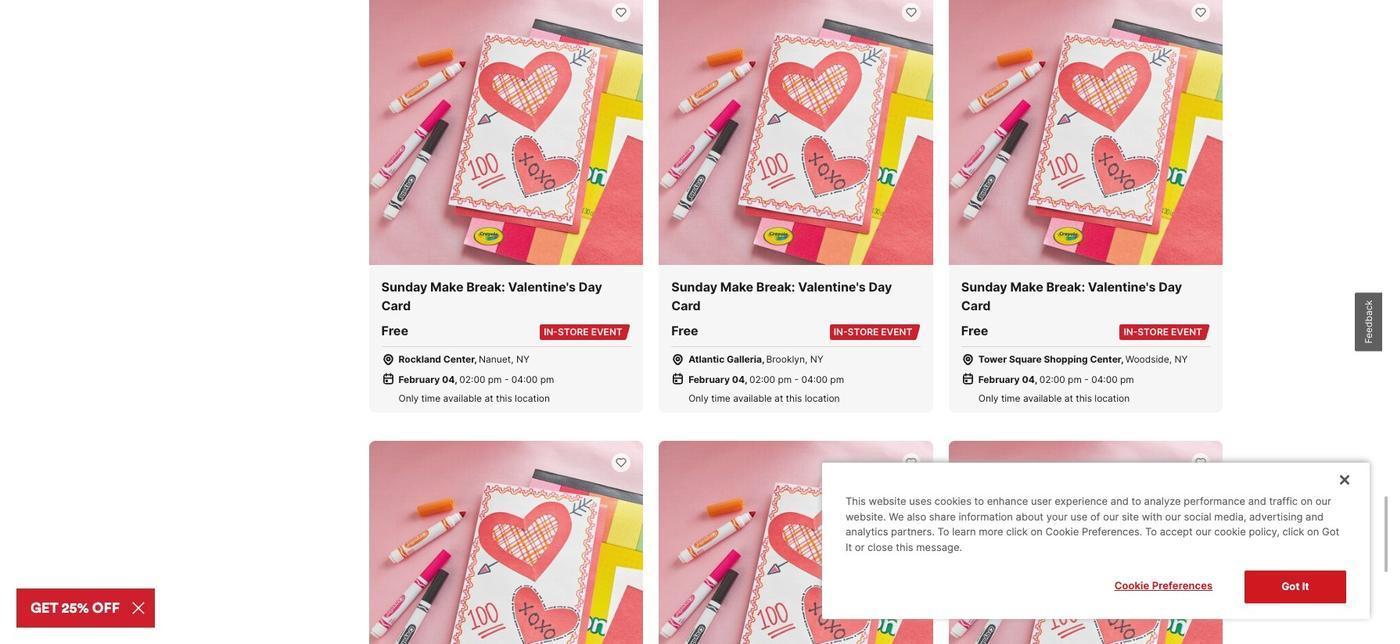 Task type: describe. For each thing, give the bounding box(es) containing it.
or
[[855, 541, 865, 554]]

analyze
[[1144, 496, 1181, 508]]

only for tower
[[979, 392, 999, 404]]

site
[[1122, 511, 1139, 523]]

valentine's for center
[[1088, 279, 1156, 295]]

5 pm from the left
[[1068, 374, 1082, 385]]

cookie
[[1215, 526, 1246, 539]]

2 to from the left
[[1132, 496, 1142, 508]]

in- for woodside
[[1124, 326, 1138, 338]]

break: for brooklyn
[[757, 279, 795, 295]]

in-store event for tower square shopping center , woodside , ny
[[1124, 326, 1203, 338]]

1 click from the left
[[1006, 526, 1028, 539]]

04:00 for center
[[1092, 374, 1118, 385]]

break: for nanuet
[[466, 279, 505, 295]]

sunday for atlantic galleria , brooklyn , ny
[[671, 279, 718, 295]]

nanuet
[[479, 353, 511, 365]]

also
[[907, 511, 927, 523]]

break: for center
[[1047, 279, 1085, 295]]

sunday make break: valentine's day card for nanuet
[[381, 279, 602, 313]]

time for tower
[[1001, 392, 1021, 404]]

3 pm from the left
[[778, 374, 792, 385]]

event for tower square shopping center , woodside , ny
[[1171, 326, 1203, 338]]

on down about
[[1031, 526, 1043, 539]]

user
[[1031, 496, 1052, 508]]

analytics
[[846, 526, 888, 539]]

in- for nanuet
[[544, 326, 558, 338]]

at for center
[[1065, 392, 1073, 404]]

1 pm from the left
[[488, 374, 502, 385]]

policy,
[[1249, 526, 1280, 539]]

02:00 for galleria
[[750, 374, 775, 385]]

make for galleria
[[720, 279, 754, 295]]

tower square shopping center , woodside , ny
[[979, 353, 1188, 365]]

available for galleria
[[733, 392, 772, 404]]

card for tower
[[961, 298, 991, 313]]

make for center
[[430, 279, 464, 295]]

valentine's for nanuet
[[508, 279, 576, 295]]

- for nanuet
[[505, 374, 509, 385]]

square
[[1009, 353, 1042, 365]]

this inside this website uses cookies to enhance user experience and to analyze performance and traffic on our website. we also share information about your use of our site with our social media, advertising and analytics partners. to learn more click on cookie preferences. to accept our cookie policy, click on got it or close this message.
[[896, 541, 914, 554]]

0 horizontal spatial and
[[1111, 496, 1129, 508]]

time for rockland
[[421, 392, 441, 404]]

message.
[[916, 541, 963, 554]]

only time available at this location for galleria
[[689, 392, 840, 404]]

only for rockland
[[399, 392, 419, 404]]

got inside button
[[1282, 581, 1300, 593]]

location for nanuet
[[515, 392, 550, 404]]

experience
[[1055, 496, 1108, 508]]

04:00 for nanuet
[[512, 374, 538, 385]]

february for rockland
[[399, 374, 440, 385]]

february 04 , 02:00 pm - 04:00 pm for square
[[979, 374, 1134, 385]]

cookies
[[935, 496, 972, 508]]

traffic
[[1269, 496, 1298, 508]]

uses
[[909, 496, 932, 508]]

this for brooklyn
[[786, 392, 802, 404]]

learn
[[952, 526, 976, 539]]

2 center from the left
[[1090, 353, 1121, 365]]

media,
[[1215, 511, 1247, 523]]

heart image for tower square shopping center , woodside , ny
[[1195, 6, 1208, 19]]

location for brooklyn
[[805, 392, 840, 404]]

in-store event for rockland center , nanuet , ny
[[544, 326, 623, 338]]

of
[[1091, 511, 1101, 523]]

we
[[889, 511, 904, 523]]

day for rockland center , nanuet , ny
[[579, 279, 602, 295]]

on right policy,
[[1307, 526, 1319, 539]]

store for tower square shopping center , woodside , ny
[[1138, 326, 1169, 338]]

1 to from the left
[[938, 526, 950, 539]]

rockland center , nanuet , ny
[[399, 353, 530, 365]]

ny for rockland center , nanuet , ny
[[516, 353, 530, 365]]

this
[[846, 496, 866, 508]]

2 horizontal spatial and
[[1306, 511, 1324, 523]]

at for brooklyn
[[775, 392, 783, 404]]

2 to from the left
[[1145, 526, 1157, 539]]

only time available at this location for center
[[399, 392, 550, 404]]

free for tower
[[961, 323, 988, 339]]

in- for brooklyn
[[834, 326, 848, 338]]

- for brooklyn
[[795, 374, 799, 385]]

got inside this website uses cookies to enhance user experience and to analyze performance and traffic on our website. we also share information about your use of our site with our social media, advertising and analytics partners. to learn more click on cookie preferences. to accept our cookie policy, click on got it or close this message.
[[1322, 526, 1340, 539]]

04 for square
[[1022, 374, 1035, 385]]

heart image for rockland center , nanuet , ny
[[615, 6, 628, 19]]

woodside
[[1126, 353, 1170, 365]]

website
[[869, 496, 907, 508]]

- for center
[[1085, 374, 1089, 385]]



Task type: vqa. For each thing, say whether or not it's contained in the screenshot.
Shipping corresponding to $85.00 - $89.00
no



Task type: locate. For each thing, give the bounding box(es) containing it.
in-store event
[[544, 326, 623, 338], [834, 326, 913, 338], [1124, 326, 1203, 338]]

1 horizontal spatial click
[[1283, 526, 1305, 539]]

our up preferences.
[[1103, 511, 1119, 523]]

1 horizontal spatial 04:00
[[802, 374, 828, 385]]

free up atlantic
[[671, 323, 698, 339]]

1 break: from the left
[[466, 279, 505, 295]]

1 february from the left
[[399, 374, 440, 385]]

time for atlantic
[[711, 392, 731, 404]]

2 store from the left
[[848, 326, 879, 338]]

available down the atlantic galleria , brooklyn , ny
[[733, 392, 772, 404]]

2 horizontal spatial available
[[1023, 392, 1062, 404]]

0 horizontal spatial -
[[505, 374, 509, 385]]

2 horizontal spatial sunday make break: valentine's day card
[[961, 279, 1182, 313]]

0 horizontal spatial sunday
[[381, 279, 428, 295]]

sunday up tower
[[961, 279, 1008, 295]]

04 down galleria
[[732, 374, 745, 385]]

1 valentine's from the left
[[508, 279, 576, 295]]

heart image
[[905, 6, 918, 19], [905, 457, 918, 469], [1195, 457, 1208, 469]]

0 horizontal spatial location
[[515, 392, 550, 404]]

ny
[[516, 353, 530, 365], [810, 353, 824, 365], [1175, 353, 1188, 365]]

1 horizontal spatial in-
[[834, 326, 848, 338]]

1 in- from the left
[[544, 326, 558, 338]]

click down about
[[1006, 526, 1028, 539]]

to
[[938, 526, 950, 539], [1145, 526, 1157, 539]]

,
[[474, 353, 477, 365], [511, 353, 514, 365], [762, 353, 765, 365], [805, 353, 808, 365], [1121, 353, 1124, 365], [1170, 353, 1172, 365], [455, 374, 457, 385], [745, 374, 747, 385], [1035, 374, 1037, 385]]

it down advertising
[[1303, 581, 1310, 593]]

cookie inside this website uses cookies to enhance user experience and to analyze performance and traffic on our website. we also share information about your use of our site with our social media, advertising and analytics partners. to learn more click on cookie preferences. to accept our cookie policy, click on got it or close this message.
[[1046, 526, 1079, 539]]

preferences.
[[1082, 526, 1143, 539]]

make
[[430, 279, 464, 295], [720, 279, 754, 295], [1010, 279, 1044, 295]]

this down tower square shopping center , woodside , ny on the right bottom
[[1076, 392, 1092, 404]]

3 only from the left
[[979, 392, 999, 404]]

2 in- from the left
[[834, 326, 848, 338]]

2 04 from the left
[[732, 374, 745, 385]]

2 horizontal spatial only time available at this location
[[979, 392, 1130, 404]]

3 04 from the left
[[1022, 374, 1035, 385]]

cookie preferences
[[1115, 580, 1213, 593]]

to
[[975, 496, 984, 508], [1132, 496, 1142, 508]]

on right traffic at bottom right
[[1301, 496, 1313, 508]]

2 horizontal spatial ny
[[1175, 353, 1188, 365]]

3 time from the left
[[1001, 392, 1021, 404]]

this for center
[[1076, 392, 1092, 404]]

only time available at this location for square
[[979, 392, 1130, 404]]

2 horizontal spatial store
[[1138, 326, 1169, 338]]

website.
[[846, 511, 886, 523]]

sunday for tower square shopping center , woodside , ny
[[961, 279, 1008, 295]]

this down brooklyn
[[786, 392, 802, 404]]

this website uses cookies to enhance user experience and to analyze performance and traffic on our website. we also share information about your use of our site with our social media, advertising and analytics partners. to learn more click on cookie preferences. to accept our cookie policy, click on got it or close this message.
[[846, 496, 1340, 554]]

1 only from the left
[[399, 392, 419, 404]]

0 horizontal spatial to
[[975, 496, 984, 508]]

3 in- from the left
[[1124, 326, 1138, 338]]

2 location from the left
[[805, 392, 840, 404]]

make up galleria
[[720, 279, 754, 295]]

sunday
[[381, 279, 428, 295], [671, 279, 718, 295], [961, 279, 1008, 295]]

it
[[846, 541, 852, 554], [1303, 581, 1310, 593]]

sunday make break: valentine's day card up brooklyn
[[671, 279, 892, 313]]

1 vertical spatial it
[[1303, 581, 1310, 593]]

1 horizontal spatial 04
[[732, 374, 745, 385]]

2 horizontal spatial location
[[1095, 392, 1130, 404]]

2 click from the left
[[1283, 526, 1305, 539]]

0 horizontal spatial february
[[399, 374, 440, 385]]

2 horizontal spatial make
[[1010, 279, 1044, 295]]

1 horizontal spatial at
[[775, 392, 783, 404]]

1 horizontal spatial store
[[848, 326, 879, 338]]

1 horizontal spatial valentine's
[[798, 279, 866, 295]]

2 time from the left
[[711, 392, 731, 404]]

2 horizontal spatial valentine's
[[1088, 279, 1156, 295]]

0 horizontal spatial make
[[430, 279, 464, 295]]

make up rockland center , nanuet , ny
[[430, 279, 464, 295]]

got
[[1322, 526, 1340, 539], [1282, 581, 1300, 593]]

day
[[579, 279, 602, 295], [869, 279, 892, 295], [1159, 279, 1182, 295]]

0 horizontal spatial time
[[421, 392, 441, 404]]

02:00
[[460, 374, 485, 385], [750, 374, 775, 385], [1040, 374, 1065, 385]]

0 horizontal spatial got
[[1282, 581, 1300, 593]]

0 horizontal spatial 04
[[442, 374, 455, 385]]

2 horizontal spatial 04
[[1022, 374, 1035, 385]]

- down 'nanuet'
[[505, 374, 509, 385]]

click
[[1006, 526, 1028, 539], [1283, 526, 1305, 539]]

it inside this website uses cookies to enhance user experience and to analyze performance and traffic on our website. we also share information about your use of our site with our social media, advertising and analytics partners. to learn more click on cookie preferences. to accept our cookie policy, click on got it or close this message.
[[846, 541, 852, 554]]

time down atlantic
[[711, 392, 731, 404]]

2 - from the left
[[795, 374, 799, 385]]

04 for galleria
[[732, 374, 745, 385]]

1 horizontal spatial only
[[689, 392, 709, 404]]

to up the 'information'
[[975, 496, 984, 508]]

break:
[[466, 279, 505, 295], [757, 279, 795, 295], [1047, 279, 1085, 295]]

close
[[868, 541, 893, 554]]

02:00 for square
[[1040, 374, 1065, 385]]

sunday make break: valentine's day card image
[[369, 0, 643, 265], [659, 0, 933, 265], [949, 0, 1223, 265], [369, 441, 643, 645], [659, 441, 933, 645], [949, 441, 1223, 645]]

1 available from the left
[[443, 392, 482, 404]]

at down 'nanuet'
[[485, 392, 493, 404]]

3 sunday from the left
[[961, 279, 1008, 295]]

about
[[1016, 511, 1044, 523]]

4 pm from the left
[[830, 374, 844, 385]]

this down partners.
[[896, 541, 914, 554]]

your
[[1047, 511, 1068, 523]]

february for atlantic
[[689, 374, 730, 385]]

store for atlantic galleria , brooklyn , ny
[[848, 326, 879, 338]]

to down with at the bottom right of page
[[1145, 526, 1157, 539]]

0 horizontal spatial break:
[[466, 279, 505, 295]]

got it
[[1282, 581, 1310, 593]]

0 horizontal spatial available
[[443, 392, 482, 404]]

3 04:00 from the left
[[1092, 374, 1118, 385]]

free for atlantic
[[671, 323, 698, 339]]

0 horizontal spatial ny
[[516, 353, 530, 365]]

3 valentine's from the left
[[1088, 279, 1156, 295]]

free for rockland
[[381, 323, 408, 339]]

only time available at this location down rockland center , nanuet , ny
[[399, 392, 550, 404]]

1 horizontal spatial february 04 , 02:00 pm - 04:00 pm
[[689, 374, 844, 385]]

1 horizontal spatial to
[[1145, 526, 1157, 539]]

to up site
[[1132, 496, 1142, 508]]

1 horizontal spatial in-store event
[[834, 326, 913, 338]]

2 in-store event from the left
[[834, 326, 913, 338]]

in-store event for atlantic galleria , brooklyn , ny
[[834, 326, 913, 338]]

galleria
[[727, 353, 762, 365]]

1 only time available at this location from the left
[[399, 392, 550, 404]]

location for center
[[1095, 392, 1130, 404]]

2 horizontal spatial only
[[979, 392, 999, 404]]

0 vertical spatial cookie
[[1046, 526, 1079, 539]]

3 february from the left
[[979, 374, 1020, 385]]

store for rockland center , nanuet , ny
[[558, 326, 589, 338]]

2 horizontal spatial break:
[[1047, 279, 1085, 295]]

day for atlantic galleria , brooklyn , ny
[[869, 279, 892, 295]]

3 event from the left
[[1171, 326, 1203, 338]]

got it button
[[1245, 571, 1347, 604]]

1 horizontal spatial center
[[1090, 353, 1121, 365]]

1 horizontal spatial event
[[881, 326, 913, 338]]

our up accept
[[1166, 511, 1181, 523]]

0 horizontal spatial store
[[558, 326, 589, 338]]

0 horizontal spatial it
[[846, 541, 852, 554]]

card for atlantic
[[671, 298, 701, 313]]

0 horizontal spatial to
[[938, 526, 950, 539]]

1 horizontal spatial to
[[1132, 496, 1142, 508]]

our
[[1316, 496, 1332, 508], [1103, 511, 1119, 523], [1166, 511, 1181, 523], [1196, 526, 1212, 539]]

2 horizontal spatial at
[[1065, 392, 1073, 404]]

free up rockland
[[381, 323, 408, 339]]

2 make from the left
[[720, 279, 754, 295]]

only time available at this location down shopping
[[979, 392, 1130, 404]]

02:00 down shopping
[[1040, 374, 1065, 385]]

sunday make break: valentine's day card up shopping
[[961, 279, 1182, 313]]

0 horizontal spatial cookie
[[1046, 526, 1079, 539]]

0 horizontal spatial only
[[399, 392, 419, 404]]

1 vertical spatial got
[[1282, 581, 1300, 593]]

1 horizontal spatial cookie
[[1115, 580, 1150, 593]]

1 horizontal spatial and
[[1249, 496, 1267, 508]]

2 horizontal spatial february
[[979, 374, 1020, 385]]

click down advertising
[[1283, 526, 1305, 539]]

time down 'square'
[[1001, 392, 1021, 404]]

3 february 04 , 02:00 pm - 04:00 pm from the left
[[979, 374, 1134, 385]]

sunday up atlantic
[[671, 279, 718, 295]]

0 horizontal spatial click
[[1006, 526, 1028, 539]]

our down social
[[1196, 526, 1212, 539]]

only
[[399, 392, 419, 404], [689, 392, 709, 404], [979, 392, 999, 404]]

02:00 for center
[[460, 374, 485, 385]]

february 04 , 02:00 pm - 04:00 pm
[[399, 374, 554, 385], [689, 374, 844, 385], [979, 374, 1134, 385]]

card up rockland
[[381, 298, 411, 313]]

3 in-store event from the left
[[1124, 326, 1203, 338]]

0 horizontal spatial only time available at this location
[[399, 392, 550, 404]]

1 horizontal spatial available
[[733, 392, 772, 404]]

valentine's for brooklyn
[[798, 279, 866, 295]]

card for rockland
[[381, 298, 411, 313]]

1 day from the left
[[579, 279, 602, 295]]

0 horizontal spatial at
[[485, 392, 493, 404]]

2 at from the left
[[775, 392, 783, 404]]

1 store from the left
[[558, 326, 589, 338]]

event for atlantic galleria , brooklyn , ny
[[881, 326, 913, 338]]

2 horizontal spatial day
[[1159, 279, 1182, 295]]

and right advertising
[[1306, 511, 1324, 523]]

february
[[399, 374, 440, 385], [689, 374, 730, 385], [979, 374, 1020, 385]]

heart image
[[615, 6, 628, 19], [1195, 6, 1208, 19], [615, 457, 628, 469]]

in-
[[544, 326, 558, 338], [834, 326, 848, 338], [1124, 326, 1138, 338]]

sunday make break: valentine's day card up 'nanuet'
[[381, 279, 602, 313]]

only down atlantic
[[689, 392, 709, 404]]

3 make from the left
[[1010, 279, 1044, 295]]

0 horizontal spatial day
[[579, 279, 602, 295]]

this for nanuet
[[496, 392, 512, 404]]

ny right woodside
[[1175, 353, 1188, 365]]

only down rockland
[[399, 392, 419, 404]]

6 pm from the left
[[1120, 374, 1134, 385]]

store
[[558, 326, 589, 338], [848, 326, 879, 338], [1138, 326, 1169, 338]]

04:00 down tower square shopping center , woodside , ny on the right bottom
[[1092, 374, 1118, 385]]

break: up shopping
[[1047, 279, 1085, 295]]

only for atlantic
[[689, 392, 709, 404]]

0 horizontal spatial february 04 , 02:00 pm - 04:00 pm
[[399, 374, 554, 385]]

on
[[1301, 496, 1313, 508], [1031, 526, 1043, 539], [1307, 526, 1319, 539]]

2 card from the left
[[671, 298, 701, 313]]

2 horizontal spatial free
[[961, 323, 988, 339]]

2 only time available at this location from the left
[[689, 392, 840, 404]]

- down tower square shopping center , woodside , ny on the right bottom
[[1085, 374, 1089, 385]]

1 sunday from the left
[[381, 279, 428, 295]]

1 horizontal spatial -
[[795, 374, 799, 385]]

3 store from the left
[[1138, 326, 1169, 338]]

2 break: from the left
[[757, 279, 795, 295]]

ny right brooklyn
[[810, 353, 824, 365]]

04
[[442, 374, 455, 385], [732, 374, 745, 385], [1022, 374, 1035, 385]]

this down 'nanuet'
[[496, 392, 512, 404]]

february down tower
[[979, 374, 1020, 385]]

0 horizontal spatial center
[[443, 353, 474, 365]]

2 horizontal spatial february 04 , 02:00 pm - 04:00 pm
[[979, 374, 1134, 385]]

enhance
[[987, 496, 1028, 508]]

free
[[381, 323, 408, 339], [671, 323, 698, 339], [961, 323, 988, 339]]

1 horizontal spatial card
[[671, 298, 701, 313]]

atlantic galleria , brooklyn , ny
[[689, 353, 824, 365]]

atlantic
[[689, 353, 725, 365]]

this
[[496, 392, 512, 404], [786, 392, 802, 404], [1076, 392, 1092, 404], [896, 541, 914, 554]]

04 down rockland center , nanuet , ny
[[442, 374, 455, 385]]

04 down 'square'
[[1022, 374, 1035, 385]]

available for square
[[1023, 392, 1062, 404]]

1 ny from the left
[[516, 353, 530, 365]]

2 free from the left
[[671, 323, 698, 339]]

0 horizontal spatial card
[[381, 298, 411, 313]]

2 horizontal spatial -
[[1085, 374, 1089, 385]]

0 horizontal spatial sunday make break: valentine's day card
[[381, 279, 602, 313]]

3 at from the left
[[1065, 392, 1073, 404]]

use
[[1071, 511, 1088, 523]]

and up advertising
[[1249, 496, 1267, 508]]

center
[[443, 353, 474, 365], [1090, 353, 1121, 365]]

card
[[381, 298, 411, 313], [671, 298, 701, 313], [961, 298, 991, 313]]

1 04:00 from the left
[[512, 374, 538, 385]]

cookie left preferences in the right of the page
[[1115, 580, 1150, 593]]

preferences
[[1152, 580, 1213, 593]]

and
[[1111, 496, 1129, 508], [1249, 496, 1267, 508], [1306, 511, 1324, 523]]

2 horizontal spatial card
[[961, 298, 991, 313]]

2 available from the left
[[733, 392, 772, 404]]

1 february 04 , 02:00 pm - 04:00 pm from the left
[[399, 374, 554, 385]]

0 horizontal spatial 04:00
[[512, 374, 538, 385]]

2 only from the left
[[689, 392, 709, 404]]

february 04 , 02:00 pm - 04:00 pm down rockland center , nanuet , ny
[[399, 374, 554, 385]]

1 horizontal spatial sunday make break: valentine's day card
[[671, 279, 892, 313]]

share
[[929, 511, 956, 523]]

it inside button
[[1303, 581, 1310, 593]]

available for center
[[443, 392, 482, 404]]

1 card from the left
[[381, 298, 411, 313]]

2 horizontal spatial 02:00
[[1040, 374, 1065, 385]]

tower
[[979, 353, 1007, 365]]

3 only time available at this location from the left
[[979, 392, 1130, 404]]

0 horizontal spatial event
[[591, 326, 623, 338]]

1 horizontal spatial ny
[[810, 353, 824, 365]]

2 pm from the left
[[540, 374, 554, 385]]

1 free from the left
[[381, 323, 408, 339]]

3 location from the left
[[1095, 392, 1130, 404]]

at down brooklyn
[[775, 392, 783, 404]]

1 location from the left
[[515, 392, 550, 404]]

more
[[979, 526, 1003, 539]]

0 vertical spatial it
[[846, 541, 852, 554]]

1 time from the left
[[421, 392, 441, 404]]

center left 'nanuet'
[[443, 353, 474, 365]]

cookie
[[1046, 526, 1079, 539], [1115, 580, 1150, 593]]

break: up 'nanuet'
[[466, 279, 505, 295]]

available
[[443, 392, 482, 404], [733, 392, 772, 404], [1023, 392, 1062, 404]]

04:00 down brooklyn
[[802, 374, 828, 385]]

pm
[[488, 374, 502, 385], [540, 374, 554, 385], [778, 374, 792, 385], [830, 374, 844, 385], [1068, 374, 1082, 385], [1120, 374, 1134, 385]]

to down the share
[[938, 526, 950, 539]]

0 horizontal spatial 02:00
[[460, 374, 485, 385]]

february 04 , 02:00 pm - 04:00 pm for center
[[399, 374, 554, 385]]

ny for atlantic galleria , brooklyn , ny
[[810, 353, 824, 365]]

information
[[959, 511, 1013, 523]]

1 make from the left
[[430, 279, 464, 295]]

february 04 , 02:00 pm - 04:00 pm down shopping
[[979, 374, 1134, 385]]

ny right 'nanuet'
[[516, 353, 530, 365]]

accept
[[1160, 526, 1193, 539]]

1 - from the left
[[505, 374, 509, 385]]

1 vertical spatial cookie
[[1115, 580, 1150, 593]]

card up tower
[[961, 298, 991, 313]]

2 02:00 from the left
[[750, 374, 775, 385]]

card up atlantic
[[671, 298, 701, 313]]

cookie down your
[[1046, 526, 1079, 539]]

cookie preferences button
[[1095, 571, 1232, 602]]

february for tower
[[979, 374, 1020, 385]]

3 02:00 from the left
[[1040, 374, 1065, 385]]

only time available at this location down the atlantic galleria , brooklyn , ny
[[689, 392, 840, 404]]

free up tower
[[961, 323, 988, 339]]

1 to from the left
[[975, 496, 984, 508]]

04:00 for brooklyn
[[802, 374, 828, 385]]

event for rockland center , nanuet , ny
[[591, 326, 623, 338]]

02:00 down the atlantic galleria , brooklyn , ny
[[750, 374, 775, 385]]

only time available at this location
[[399, 392, 550, 404], [689, 392, 840, 404], [979, 392, 1130, 404]]

0 horizontal spatial free
[[381, 323, 408, 339]]

rockland
[[399, 353, 441, 365]]

2 horizontal spatial time
[[1001, 392, 1021, 404]]

it left or on the bottom of page
[[846, 541, 852, 554]]

2 sunday make break: valentine's day card from the left
[[671, 279, 892, 313]]

1 horizontal spatial break:
[[757, 279, 795, 295]]

- down brooklyn
[[795, 374, 799, 385]]

1 horizontal spatial got
[[1322, 526, 1340, 539]]

3 free from the left
[[961, 323, 988, 339]]

2 february 04 , 02:00 pm - 04:00 pm from the left
[[689, 374, 844, 385]]

1 sunday make break: valentine's day card from the left
[[381, 279, 602, 313]]

1 horizontal spatial location
[[805, 392, 840, 404]]

1 horizontal spatial only time available at this location
[[689, 392, 840, 404]]

0 vertical spatial got
[[1322, 526, 1340, 539]]

and up site
[[1111, 496, 1129, 508]]

3 sunday make break: valentine's day card from the left
[[961, 279, 1182, 313]]

2 horizontal spatial sunday
[[961, 279, 1008, 295]]

1 04 from the left
[[442, 374, 455, 385]]

2 ny from the left
[[810, 353, 824, 365]]

1 event from the left
[[591, 326, 623, 338]]

february down atlantic
[[689, 374, 730, 385]]

time down rockland
[[421, 392, 441, 404]]

2 february from the left
[[689, 374, 730, 385]]

0 horizontal spatial in-store event
[[544, 326, 623, 338]]

1 horizontal spatial february
[[689, 374, 730, 385]]

time
[[421, 392, 441, 404], [711, 392, 731, 404], [1001, 392, 1021, 404]]

with
[[1142, 511, 1163, 523]]

sunday make break: valentine's day card for brooklyn
[[671, 279, 892, 313]]

got down advertising
[[1282, 581, 1300, 593]]

at for nanuet
[[485, 392, 493, 404]]

2 horizontal spatial in-
[[1124, 326, 1138, 338]]

only down tower
[[979, 392, 999, 404]]

event
[[591, 326, 623, 338], [881, 326, 913, 338], [1171, 326, 1203, 338]]

available down 'square'
[[1023, 392, 1062, 404]]

location
[[515, 392, 550, 404], [805, 392, 840, 404], [1095, 392, 1130, 404]]

performance
[[1184, 496, 1246, 508]]

1 at from the left
[[485, 392, 493, 404]]

february 04 , 02:00 pm - 04:00 pm down the atlantic galleria , brooklyn , ny
[[689, 374, 844, 385]]

2 04:00 from the left
[[802, 374, 828, 385]]

1 horizontal spatial day
[[869, 279, 892, 295]]

february down rockland
[[399, 374, 440, 385]]

1 horizontal spatial it
[[1303, 581, 1310, 593]]

02:00 down rockland center , nanuet , ny
[[460, 374, 485, 385]]

advertising
[[1250, 511, 1303, 523]]

social
[[1184, 511, 1212, 523]]

2 event from the left
[[881, 326, 913, 338]]

2 horizontal spatial 04:00
[[1092, 374, 1118, 385]]

1 horizontal spatial free
[[671, 323, 698, 339]]

1 02:00 from the left
[[460, 374, 485, 385]]

1 horizontal spatial sunday
[[671, 279, 718, 295]]

valentine's
[[508, 279, 576, 295], [798, 279, 866, 295], [1088, 279, 1156, 295]]

3 available from the left
[[1023, 392, 1062, 404]]

make up 'square'
[[1010, 279, 1044, 295]]

available down rockland center , nanuet , ny
[[443, 392, 482, 404]]

3 card from the left
[[961, 298, 991, 313]]

04:00 down rockland center , nanuet , ny
[[512, 374, 538, 385]]

2 horizontal spatial in-store event
[[1124, 326, 1203, 338]]

break: up brooklyn
[[757, 279, 795, 295]]

0 horizontal spatial valentine's
[[508, 279, 576, 295]]

2 valentine's from the left
[[798, 279, 866, 295]]

sunday for rockland center , nanuet , ny
[[381, 279, 428, 295]]

-
[[505, 374, 509, 385], [795, 374, 799, 385], [1085, 374, 1089, 385]]

our right traffic at bottom right
[[1316, 496, 1332, 508]]

1 center from the left
[[443, 353, 474, 365]]

center right shopping
[[1090, 353, 1121, 365]]

1 horizontal spatial time
[[711, 392, 731, 404]]

cookie inside button
[[1115, 580, 1150, 593]]

1 horizontal spatial 02:00
[[750, 374, 775, 385]]

sunday make break: valentine's day card for center
[[961, 279, 1182, 313]]

04:00
[[512, 374, 538, 385], [802, 374, 828, 385], [1092, 374, 1118, 385]]

brooklyn
[[766, 353, 805, 365]]

sunday up rockland
[[381, 279, 428, 295]]

2 horizontal spatial event
[[1171, 326, 1203, 338]]

sunday make break: valentine's day card
[[381, 279, 602, 313], [671, 279, 892, 313], [961, 279, 1182, 313]]

2 sunday from the left
[[671, 279, 718, 295]]

at
[[485, 392, 493, 404], [775, 392, 783, 404], [1065, 392, 1073, 404]]

partners.
[[891, 526, 935, 539]]

0 horizontal spatial in-
[[544, 326, 558, 338]]

3 break: from the left
[[1047, 279, 1085, 295]]

day for tower square shopping center , woodside , ny
[[1159, 279, 1182, 295]]

shopping
[[1044, 353, 1088, 365]]

3 ny from the left
[[1175, 353, 1188, 365]]

04 for center
[[442, 374, 455, 385]]

2 day from the left
[[869, 279, 892, 295]]

got up got it button
[[1322, 526, 1340, 539]]

1 horizontal spatial make
[[720, 279, 754, 295]]

make for square
[[1010, 279, 1044, 295]]

1 in-store event from the left
[[544, 326, 623, 338]]

february 04 , 02:00 pm - 04:00 pm for galleria
[[689, 374, 844, 385]]

at down shopping
[[1065, 392, 1073, 404]]

3 day from the left
[[1159, 279, 1182, 295]]

3 - from the left
[[1085, 374, 1089, 385]]



